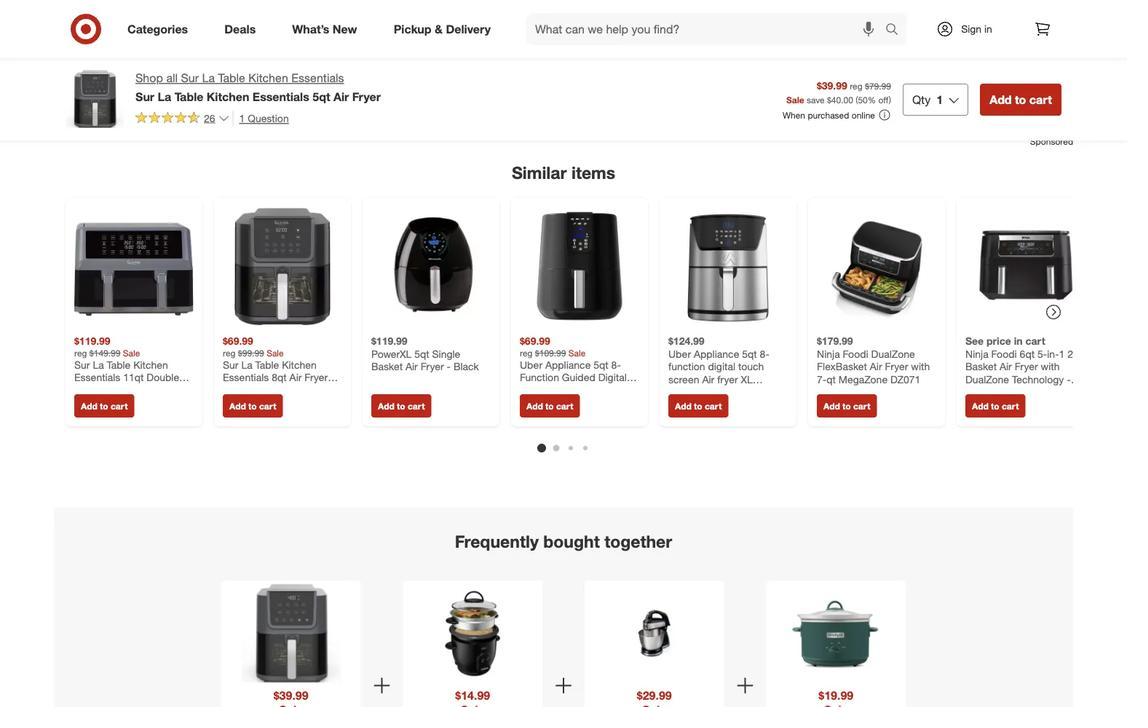 Task type: describe. For each thing, give the bounding box(es) containing it.
26 link
[[135, 110, 230, 128]]

basket inside $119.99 powerxl 5qt single basket air fryer - black
[[371, 360, 403, 373]]

sale for 8qt
[[267, 348, 284, 359]]

save
[[807, 94, 825, 105]]

function
[[520, 371, 559, 384]]

with inside $179.99 ninja foodi dualzone flexbasket air fryer with 7-qt megazone dz071
[[911, 360, 930, 373]]

kitchen up question at the top left
[[249, 71, 288, 85]]

foodi inside $179.99 ninja foodi dualzone flexbasket air fryer with 7-qt megazone dz071
[[843, 348, 869, 360]]

11qt
[[123, 371, 144, 384]]

frequently bought together
[[455, 532, 672, 552]]

cart for $69.99 reg $109.99 sale uber appliance 5qt 8- function guided digital air fryer - black
[[556, 401, 573, 412]]

see price in cart ninja foodi 6qt 5-in-1 2- basket air fryer with dualzone technology - dz090
[[966, 335, 1077, 399]]

pickup
[[394, 22, 431, 36]]

dz071
[[891, 373, 921, 386]]

similar
[[512, 163, 567, 183]]

40.00
[[831, 94, 853, 105]]

$69.99 for uber
[[520, 335, 550, 348]]

essentials inside $69.99 reg $99.99 sale sur la table kitchen essentials 8qt air fryer black
[[223, 371, 269, 384]]

uber appliance 5qt 8-function digital touch screen air fryer xl premium - stainless steel image
[[668, 207, 788, 326]]

add for $124.99 uber appliance 5qt 8- function digital touch screen air fryer xl premium - stainless steel
[[675, 401, 692, 412]]

steel
[[763, 386, 786, 399]]

What can we help you find? suggestions appear below search field
[[527, 13, 889, 45]]

cart for $124.99 uber appliance 5qt 8- function digital touch screen air fryer xl premium - stainless steel
[[705, 401, 722, 412]]

add for $179.99 ninja foodi dualzone flexbasket air fryer with 7-qt megazone dz071
[[824, 401, 840, 412]]

black inside $69.99 reg $99.99 sale sur la table kitchen essentials 8qt air fryer black
[[223, 384, 248, 397]]

cart for $119.99 powerxl 5qt single basket air fryer - black
[[408, 401, 425, 412]]

powerxl
[[371, 348, 412, 360]]

$149.99
[[89, 348, 120, 359]]

to for $124.99 uber appliance 5qt 8- function digital touch screen air fryer xl premium - stainless steel
[[694, 401, 702, 412]]

to for $69.99 reg $99.99 sale sur la table kitchen essentials 8qt air fryer black
[[248, 401, 257, 412]]

air inside $179.99 ninja foodi dualzone flexbasket air fryer with 7-qt megazone dz071
[[870, 360, 882, 373]]

search
[[879, 23, 914, 38]]

cart for $119.99 reg $149.99 sale sur la table kitchen essentials 11qt double basket air fryer
[[111, 401, 128, 412]]

when
[[783, 110, 805, 120]]

fryer inside "shop all sur la table kitchen essentials sur la table kitchen essentials 5qt air fryer"
[[352, 89, 381, 104]]

$19.99
[[819, 689, 854, 703]]

dz090
[[966, 386, 996, 399]]

(
[[856, 94, 858, 105]]

$29.99
[[637, 689, 672, 703]]

add to cart for $69.99 reg $109.99 sale uber appliance 5qt 8- function guided digital air fryer - black
[[526, 401, 573, 412]]

guided
[[562, 371, 595, 384]]

table inside $119.99 reg $149.99 sale sur la table kitchen essentials 11qt double basket air fryer
[[107, 359, 131, 371]]

ninja inside see price in cart ninja foodi 6qt 5-in-1 2- basket air fryer with dualzone technology - dz090
[[966, 348, 989, 360]]

delivery
[[446, 22, 491, 36]]

digital
[[598, 371, 627, 384]]

air inside see price in cart ninja foodi 6qt 5-in-1 2- basket air fryer with dualzone technology - dz090
[[1000, 360, 1012, 373]]

$179.99 ninja foodi dualzone flexbasket air fryer with 7-qt megazone dz071
[[817, 335, 930, 386]]

la inside $69.99 reg $99.99 sale sur la table kitchen essentials 8qt air fryer black
[[241, 359, 252, 371]]

add to cart button for $69.99 reg $99.99 sale sur la table kitchen essentials 8qt air fryer black
[[223, 395, 283, 418]]

what's
[[292, 22, 329, 36]]

sur la table kitchen essentials 5qt air fryer image
[[242, 585, 340, 683]]

add to cart for $119.99 powerxl 5qt single basket air fryer - black
[[378, 401, 425, 412]]

add to cart button for $124.99 uber appliance 5qt 8- function digital touch screen air fryer xl premium - stainless steel
[[668, 395, 728, 418]]

sur la table kitchen essentials 8qt air fryer black image
[[223, 207, 342, 326]]

5qt inside $124.99 uber appliance 5qt 8- function digital touch screen air fryer xl premium - stainless steel
[[742, 348, 757, 360]]

add to cart up sponsored
[[990, 92, 1052, 107]]

shop
[[135, 71, 163, 85]]

$124.99 uber appliance 5qt 8- function digital touch screen air fryer xl premium - stainless steel
[[668, 335, 786, 399]]

essentials up question at the top left
[[253, 89, 309, 104]]

add to cart button for $119.99 reg $149.99 sale sur la table kitchen essentials 11qt double basket air fryer
[[74, 395, 134, 418]]

to for $69.99 reg $109.99 sale uber appliance 5qt 8- function guided digital air fryer - black
[[545, 401, 554, 412]]

see
[[966, 335, 984, 348]]

add for $69.99 reg $99.99 sale sur la table kitchen essentials 8qt air fryer black
[[229, 401, 246, 412]]

function
[[668, 360, 705, 373]]

screen
[[668, 373, 699, 386]]

50
[[858, 94, 868, 105]]

ninja foodi 6qt 5-in-1 2-basket air fryer with dualzone technology - dz090 image
[[966, 207, 1085, 326]]

air inside $119.99 reg $149.99 sale sur la table kitchen essentials 11qt double basket air fryer
[[108, 384, 121, 397]]

shop all sur la table kitchen essentials sur la table kitchen essentials 5qt air fryer
[[135, 71, 381, 104]]

- inside $124.99 uber appliance 5qt 8- function digital touch screen air fryer xl premium - stainless steel
[[712, 386, 716, 399]]

double
[[147, 371, 179, 384]]

$79.99
[[865, 80, 891, 91]]

1 vertical spatial 1
[[239, 112, 245, 124]]

cart up sponsored
[[1030, 92, 1052, 107]]

0 vertical spatial 1
[[937, 92, 943, 107]]

sale for guided
[[569, 348, 586, 359]]

la right all
[[202, 71, 215, 85]]

deals
[[224, 22, 256, 36]]

1 question link
[[233, 110, 289, 126]]

add to cart for see price in cart ninja foodi 6qt 5-in-1 2- basket air fryer with dualzone technology - dz090
[[972, 401, 1019, 412]]

fryer inside see price in cart ninja foodi 6qt 5-in-1 2- basket air fryer with dualzone technology - dz090
[[1015, 360, 1038, 373]]

frequently
[[455, 532, 539, 552]]

air inside $119.99 powerxl 5qt single basket air fryer - black
[[406, 360, 418, 373]]

add to cart button for $69.99 reg $109.99 sale uber appliance 5qt 8- function guided digital air fryer - black
[[520, 395, 580, 418]]

xl
[[741, 373, 753, 386]]

categories
[[127, 22, 188, 36]]

off
[[879, 94, 889, 105]]

to for see price in cart ninja foodi 6qt 5-in-1 2- basket air fryer with dualzone technology - dz090
[[991, 401, 1000, 412]]

)
[[889, 94, 891, 105]]

- inside $69.99 reg $109.99 sale uber appliance 5qt 8- function guided digital air fryer - black
[[561, 384, 565, 397]]

$119.99 reg $149.99 sale sur la table kitchen essentials 11qt double basket air fryer
[[74, 335, 179, 397]]

when purchased online
[[783, 110, 875, 120]]

items
[[572, 163, 615, 183]]

add to cart button for see price in cart ninja foodi 6qt 5-in-1 2- basket air fryer with dualzone technology - dz090
[[966, 395, 1026, 418]]

$
[[827, 94, 831, 105]]

powerxl 5qt single basket air fryer - black image
[[371, 207, 491, 326]]

to for $119.99 powerxl 5qt single basket air fryer - black
[[397, 401, 405, 412]]

la inside $119.99 reg $149.99 sale sur la table kitchen essentials 11qt double basket air fryer
[[93, 359, 104, 371]]

advertisement region
[[54, 50, 1073, 135]]

5qt inside "shop all sur la table kitchen essentials sur la table kitchen essentials 5qt air fryer"
[[313, 89, 330, 104]]

cart inside see price in cart ninja foodi 6qt 5-in-1 2- basket air fryer with dualzone technology - dz090
[[1026, 335, 1046, 348]]

5-
[[1038, 348, 1047, 360]]

air inside $69.99 reg $109.99 sale uber appliance 5qt 8- function guided digital air fryer - black
[[520, 384, 532, 397]]

sur down shop
[[135, 89, 154, 104]]

flexbasket
[[817, 360, 867, 373]]

image of sur la table kitchen essentials 5qt air fryer image
[[66, 70, 124, 128]]

- inside $119.99 powerxl 5qt single basket air fryer - black
[[447, 360, 451, 373]]

add to cart for $69.99 reg $99.99 sale sur la table kitchen essentials 8qt air fryer black
[[229, 401, 276, 412]]

air inside $124.99 uber appliance 5qt 8- function digital touch screen air fryer xl premium - stainless steel
[[702, 373, 715, 386]]

region containing similar items
[[54, 50, 1094, 708]]

in inside see price in cart ninja foodi 6qt 5-in-1 2- basket air fryer with dualzone technology - dz090
[[1014, 335, 1023, 348]]

5qt inside $119.99 powerxl 5qt single basket air fryer - black
[[414, 348, 429, 360]]

hamilton beach 4qt hand/stand mixer 64640 image
[[605, 585, 704, 683]]

add for $69.99 reg $109.99 sale uber appliance 5qt 8- function guided digital air fryer - black
[[526, 401, 543, 412]]

5qt inside $69.99 reg $109.99 sale uber appliance 5qt 8- function guided digital air fryer - black
[[594, 359, 609, 371]]

reg for 11qt
[[74, 348, 87, 359]]

sur right all
[[181, 71, 199, 85]]

search button
[[879, 13, 914, 48]]

megazone
[[839, 373, 888, 386]]



Task type: vqa. For each thing, say whether or not it's contained in the screenshot.
Add related to $69.99 reg $109.99 Sale Uber Appliance 5qt 8- Function Guided Digital Air Fryer - Black
yes



Task type: locate. For each thing, give the bounding box(es) containing it.
2 $119.99 from the left
[[371, 335, 408, 348]]

air left 6qt
[[1000, 360, 1012, 373]]

1 with from the left
[[911, 360, 930, 373]]

1 horizontal spatial uber
[[668, 348, 691, 360]]

essentials down "what's new"
[[291, 71, 344, 85]]

cart for see price in cart ninja foodi 6qt 5-in-1 2- basket air fryer with dualzone technology - dz090
[[1002, 401, 1019, 412]]

air inside $69.99 reg $99.99 sale sur la table kitchen essentials 8qt air fryer black
[[290, 371, 302, 384]]

$69.99 reg $99.99 sale sur la table kitchen essentials 8qt air fryer black
[[223, 335, 328, 397]]

2 with from the left
[[1041, 360, 1060, 373]]

cart down technology
[[1002, 401, 1019, 412]]

1 $119.99 from the left
[[74, 335, 110, 348]]

crock-pot 4.5qt ceramic slow cooker ponderosa image
[[787, 585, 886, 683]]

appliance inside $69.99 reg $109.99 sale uber appliance 5qt 8- function guided digital air fryer - black
[[545, 359, 591, 371]]

$119.99
[[74, 335, 110, 348], [371, 335, 408, 348]]

1 horizontal spatial basket
[[371, 360, 403, 373]]

reg for guided
[[520, 348, 533, 359]]

categories link
[[115, 13, 206, 45]]

air left the 11qt
[[108, 384, 121, 397]]

0 horizontal spatial in
[[985, 23, 992, 35]]

stainless
[[719, 386, 760, 399]]

cart down megazone in the right bottom of the page
[[853, 401, 870, 412]]

uber appliance 5qt 8-function guided digital air fryer - black image
[[520, 207, 639, 326]]

basket inside $119.99 reg $149.99 sale sur la table kitchen essentials 11qt double basket air fryer
[[74, 384, 106, 397]]

la left the 11qt
[[93, 359, 104, 371]]

black inside $69.99 reg $109.99 sale uber appliance 5qt 8- function guided digital air fryer - black
[[568, 384, 593, 397]]

add to cart down powerxl
[[378, 401, 425, 412]]

black
[[454, 360, 479, 373], [223, 384, 248, 397], [568, 384, 593, 397]]

1 horizontal spatial $39.99
[[817, 79, 847, 92]]

add to cart button down screen
[[668, 395, 728, 418]]

air left fryer
[[702, 373, 715, 386]]

in right sign
[[985, 23, 992, 35]]

$69.99 for sur
[[223, 335, 253, 348]]

add to cart for $179.99 ninja foodi dualzone flexbasket air fryer with 7-qt megazone dz071
[[824, 401, 870, 412]]

1
[[937, 92, 943, 107], [239, 112, 245, 124], [1059, 348, 1065, 360]]

cart
[[1030, 92, 1052, 107], [1026, 335, 1046, 348], [111, 401, 128, 412], [259, 401, 276, 412], [408, 401, 425, 412], [556, 401, 573, 412], [705, 401, 722, 412], [853, 401, 870, 412], [1002, 401, 1019, 412]]

cart left in-
[[1026, 335, 1046, 348]]

basket up dz090
[[966, 360, 997, 373]]

cart down the 11qt
[[111, 401, 128, 412]]

add to cart down dz090
[[972, 401, 1019, 412]]

add to cart button down function
[[520, 395, 580, 418]]

dualzone up dz071
[[871, 348, 915, 360]]

2 horizontal spatial basket
[[966, 360, 997, 373]]

$119.99 inside $119.99 powerxl 5qt single basket air fryer - black
[[371, 335, 408, 348]]

uber left guided in the bottom of the page
[[520, 359, 543, 371]]

ninja
[[817, 348, 840, 360], [966, 348, 989, 360]]

add for $119.99 powerxl 5qt single basket air fryer - black
[[378, 401, 395, 412]]

kitchen up 26
[[207, 89, 249, 104]]

kitchen right $99.99
[[282, 359, 317, 371]]

add to cart for $119.99 reg $149.99 sale sur la table kitchen essentials 11qt double basket air fryer
[[81, 401, 128, 412]]

price
[[987, 335, 1011, 348]]

2 horizontal spatial 1
[[1059, 348, 1065, 360]]

add to cart button down qt
[[817, 395, 877, 418]]

5qt left the single
[[414, 348, 429, 360]]

$39.99 for $39.99
[[274, 689, 309, 703]]

dualzone inside $179.99 ninja foodi dualzone flexbasket air fryer with 7-qt megazone dz071
[[871, 348, 915, 360]]

0 horizontal spatial basket
[[74, 384, 106, 397]]

la down all
[[158, 89, 171, 104]]

2 ninja from the left
[[966, 348, 989, 360]]

oster diamondforce 6 cup nonstick  electric rice cooker - black image
[[423, 585, 522, 683]]

sale up when
[[786, 94, 804, 105]]

air left the single
[[406, 360, 418, 373]]

bought
[[543, 532, 600, 552]]

0 horizontal spatial with
[[911, 360, 930, 373]]

$99.99
[[238, 348, 264, 359]]

with inside see price in cart ninja foodi 6qt 5-in-1 2- basket air fryer with dualzone technology - dz090
[[1041, 360, 1060, 373]]

add to cart down qt
[[824, 401, 870, 412]]

sur left the 11qt
[[74, 359, 90, 371]]

dualzone inside see price in cart ninja foodi 6qt 5-in-1 2- basket air fryer with dualzone technology - dz090
[[966, 373, 1009, 386]]

$109.99
[[535, 348, 566, 359]]

1 inside see price in cart ninja foodi 6qt 5-in-1 2- basket air fryer with dualzone technology - dz090
[[1059, 348, 1065, 360]]

1 horizontal spatial foodi
[[991, 348, 1017, 360]]

qt
[[827, 373, 836, 386]]

air down new
[[333, 89, 349, 104]]

add to cart button down powerxl
[[371, 395, 431, 418]]

reg inside $69.99 reg $99.99 sale sur la table kitchen essentials 8qt air fryer black
[[223, 348, 236, 359]]

deals link
[[212, 13, 274, 45]]

dualzone down price
[[966, 373, 1009, 386]]

essentials down $99.99
[[223, 371, 269, 384]]

fryer inside $119.99 powerxl 5qt single basket air fryer - black
[[421, 360, 444, 373]]

sale inside $119.99 reg $149.99 sale sur la table kitchen essentials 11qt double basket air fryer
[[123, 348, 140, 359]]

sur la table kitchen essentials 11qt double basket air fryer image
[[74, 207, 194, 326]]

0 horizontal spatial 8-
[[611, 359, 621, 371]]

cart for $69.99 reg $99.99 sale sur la table kitchen essentials 8qt air fryer black
[[259, 401, 276, 412]]

touch
[[738, 360, 764, 373]]

similar items
[[512, 163, 615, 183]]

add to cart button down 8qt
[[223, 395, 283, 418]]

1 vertical spatial $39.99
[[274, 689, 309, 703]]

new
[[333, 22, 357, 36]]

0 horizontal spatial uber
[[520, 359, 543, 371]]

purchased
[[808, 110, 849, 120]]

basket for ninja foodi 6qt 5-in-1 2- basket air fryer with dualzone technology - dz090
[[966, 360, 997, 373]]

add to cart for $124.99 uber appliance 5qt 8- function digital touch screen air fryer xl premium - stainless steel
[[675, 401, 722, 412]]

$69.99 reg $109.99 sale uber appliance 5qt 8- function guided digital air fryer - black
[[520, 335, 627, 397]]

table inside $69.99 reg $99.99 sale sur la table kitchen essentials 8qt air fryer black
[[255, 359, 279, 371]]

$119.99 for reg
[[74, 335, 110, 348]]

single
[[432, 348, 460, 360]]

sale for 11qt
[[123, 348, 140, 359]]

1 question
[[239, 112, 289, 124]]

1 horizontal spatial 8-
[[760, 348, 770, 360]]

- inside see price in cart ninja foodi 6qt 5-in-1 2- basket air fryer with dualzone technology - dz090
[[1067, 373, 1071, 386]]

5qt
[[313, 89, 330, 104], [414, 348, 429, 360], [742, 348, 757, 360], [594, 359, 609, 371]]

air right 8qt
[[290, 371, 302, 384]]

add to cart button up sponsored
[[980, 84, 1062, 116]]

$69.99
[[223, 335, 253, 348], [520, 335, 550, 348]]

2-
[[1068, 348, 1077, 360]]

0 vertical spatial dualzone
[[871, 348, 915, 360]]

reg for %
[[850, 80, 863, 91]]

cart down premium
[[705, 401, 722, 412]]

1 right qty
[[937, 92, 943, 107]]

add to cart down premium
[[675, 401, 722, 412]]

add to cart down the 11qt
[[81, 401, 128, 412]]

sale right $99.99
[[267, 348, 284, 359]]

- right powerxl
[[447, 360, 451, 373]]

$179.99
[[817, 335, 853, 348]]

1 ninja from the left
[[817, 348, 840, 360]]

uber up screen
[[668, 348, 691, 360]]

with
[[911, 360, 930, 373], [1041, 360, 1060, 373]]

basket left the single
[[371, 360, 403, 373]]

1 horizontal spatial 1
[[937, 92, 943, 107]]

1 horizontal spatial $69.99
[[520, 335, 550, 348]]

sur inside $119.99 reg $149.99 sale sur la table kitchen essentials 11qt double basket air fryer
[[74, 359, 90, 371]]

$39.99 up $
[[817, 79, 847, 92]]

reg up (
[[850, 80, 863, 91]]

sign in link
[[924, 13, 1015, 45]]

kitchen right $149.99
[[133, 359, 168, 371]]

reg inside $39.99 reg $79.99 sale save $ 40.00 ( 50 % off )
[[850, 80, 863, 91]]

sale
[[786, 94, 804, 105], [123, 348, 140, 359], [267, 348, 284, 359], [569, 348, 586, 359]]

fryer inside $119.99 reg $149.99 sale sur la table kitchen essentials 11qt double basket air fryer
[[124, 384, 147, 397]]

reg left $149.99
[[74, 348, 87, 359]]

qty 1
[[912, 92, 943, 107]]

sur left 8qt
[[223, 359, 239, 371]]

pickup & delivery
[[394, 22, 491, 36]]

1 left question at the top left
[[239, 112, 245, 124]]

add for $119.99 reg $149.99 sale sur la table kitchen essentials 11qt double basket air fryer
[[81, 401, 97, 412]]

essentials down $149.99
[[74, 371, 120, 384]]

1 horizontal spatial black
[[454, 360, 479, 373]]

online
[[852, 110, 875, 120]]

what's new
[[292, 22, 357, 36]]

region
[[54, 50, 1094, 708]]

fryer inside $69.99 reg $99.99 sale sur la table kitchen essentials 8qt air fryer black
[[305, 371, 328, 384]]

sponsored
[[1030, 136, 1073, 147]]

add to cart button for $179.99 ninja foodi dualzone flexbasket air fryer with 7-qt megazone dz071
[[817, 395, 877, 418]]

7-
[[817, 373, 827, 386]]

cart down guided in the bottom of the page
[[556, 401, 573, 412]]

$69.99 inside $69.99 reg $99.99 sale sur la table kitchen essentials 8qt air fryer black
[[223, 335, 253, 348]]

add for see price in cart ninja foodi 6qt 5-in-1 2- basket air fryer with dualzone technology - dz090
[[972, 401, 989, 412]]

add to cart button for $119.99 powerxl 5qt single basket air fryer - black
[[371, 395, 431, 418]]

ninja up dz090
[[966, 348, 989, 360]]

reg for 8qt
[[223, 348, 236, 359]]

appliance up fryer
[[694, 348, 739, 360]]

to for $119.99 reg $149.99 sale sur la table kitchen essentials 11qt double basket air fryer
[[100, 401, 108, 412]]

2 vertical spatial 1
[[1059, 348, 1065, 360]]

fryer inside $179.99 ninja foodi dualzone flexbasket air fryer with 7-qt megazone dz071
[[885, 360, 908, 373]]

in
[[985, 23, 992, 35], [1014, 335, 1023, 348]]

0 vertical spatial in
[[985, 23, 992, 35]]

add to cart button
[[980, 84, 1062, 116], [74, 395, 134, 418], [223, 395, 283, 418], [371, 395, 431, 418], [520, 395, 580, 418], [668, 395, 728, 418], [817, 395, 877, 418], [966, 395, 1026, 418]]

2 horizontal spatial black
[[568, 384, 593, 397]]

qty
[[912, 92, 931, 107]]

2 $69.99 from the left
[[520, 335, 550, 348]]

0 horizontal spatial black
[[223, 384, 248, 397]]

ninja inside $179.99 ninja foodi dualzone flexbasket air fryer with 7-qt megazone dz071
[[817, 348, 840, 360]]

0 horizontal spatial dualzone
[[871, 348, 915, 360]]

kitchen inside $69.99 reg $99.99 sale sur la table kitchen essentials 8qt air fryer black
[[282, 359, 317, 371]]

6qt
[[1020, 348, 1035, 360]]

ninja up qt
[[817, 348, 840, 360]]

sale inside $69.99 reg $99.99 sale sur la table kitchen essentials 8qt air fryer black
[[267, 348, 284, 359]]

0 vertical spatial $39.99
[[817, 79, 847, 92]]

1 $69.99 from the left
[[223, 335, 253, 348]]

digital
[[708, 360, 736, 373]]

sur inside $69.99 reg $99.99 sale sur la table kitchen essentials 8qt air fryer black
[[223, 359, 239, 371]]

8- up steel
[[760, 348, 770, 360]]

fryer
[[352, 89, 381, 104], [421, 360, 444, 373], [885, 360, 908, 373], [1015, 360, 1038, 373], [305, 371, 328, 384], [124, 384, 147, 397], [535, 384, 558, 397]]

cart down 8qt
[[259, 401, 276, 412]]

reg left $109.99
[[520, 348, 533, 359]]

0 horizontal spatial $39.99
[[274, 689, 309, 703]]

$14.99
[[455, 689, 490, 703]]

dualzone
[[871, 348, 915, 360], [966, 373, 1009, 386]]

reg
[[850, 80, 863, 91], [74, 348, 87, 359], [223, 348, 236, 359], [520, 348, 533, 359]]

- right function
[[561, 384, 565, 397]]

add to cart down function
[[526, 401, 573, 412]]

$39.99 reg $79.99 sale save $ 40.00 ( 50 % off )
[[786, 79, 891, 105]]

0 horizontal spatial appliance
[[545, 359, 591, 371]]

in right price
[[1014, 335, 1023, 348]]

1 horizontal spatial $119.99
[[371, 335, 408, 348]]

5qt right $109.99
[[594, 359, 609, 371]]

1 foodi from the left
[[843, 348, 869, 360]]

0 horizontal spatial 1
[[239, 112, 245, 124]]

technology
[[1012, 373, 1064, 386]]

1 vertical spatial in
[[1014, 335, 1023, 348]]

basket down $149.99
[[74, 384, 106, 397]]

foodi up megazone in the right bottom of the page
[[843, 348, 869, 360]]

1 horizontal spatial ninja
[[966, 348, 989, 360]]

all
[[166, 71, 178, 85]]

pickup & delivery link
[[381, 13, 509, 45]]

table
[[218, 71, 245, 85], [175, 89, 203, 104], [107, 359, 131, 371], [255, 359, 279, 371]]

$39.99 down sur la table kitchen essentials 5qt air fryer image
[[274, 689, 309, 703]]

uber inside $124.99 uber appliance 5qt 8- function digital touch screen air fryer xl premium - stainless steel
[[668, 348, 691, 360]]

air left guided in the bottom of the page
[[520, 384, 532, 397]]

in-
[[1047, 348, 1059, 360]]

$119.99 inside $119.99 reg $149.99 sale sur la table kitchen essentials 11qt double basket air fryer
[[74, 335, 110, 348]]

add
[[990, 92, 1012, 107], [81, 401, 97, 412], [229, 401, 246, 412], [378, 401, 395, 412], [526, 401, 543, 412], [675, 401, 692, 412], [824, 401, 840, 412], [972, 401, 989, 412]]

sign in
[[961, 23, 992, 35]]

$39.99 for $39.99 reg $79.99 sale save $ 40.00 ( 50 % off )
[[817, 79, 847, 92]]

8qt
[[272, 371, 287, 384]]

appliance left digital
[[545, 359, 591, 371]]

with left '2-'
[[1041, 360, 1060, 373]]

kitchen
[[249, 71, 288, 85], [207, 89, 249, 104], [133, 359, 168, 371], [282, 359, 317, 371]]

reg inside $119.99 reg $149.99 sale sur la table kitchen essentials 11qt double basket air fryer
[[74, 348, 87, 359]]

$69.99 inside $69.99 reg $109.99 sale uber appliance 5qt 8- function guided digital air fryer - black
[[520, 335, 550, 348]]

to for $179.99 ninja foodi dualzone flexbasket air fryer with 7-qt megazone dz071
[[843, 401, 851, 412]]

cart down $119.99 powerxl 5qt single basket air fryer - black
[[408, 401, 425, 412]]

ninja foodi dualzone flexbasket air fryer with 7-qt megazone dz071 image
[[817, 207, 936, 326]]

5qt up xl
[[742, 348, 757, 360]]

black inside $119.99 powerxl 5qt single basket air fryer - black
[[454, 360, 479, 373]]

reg left $99.99
[[223, 348, 236, 359]]

basket inside see price in cart ninja foodi 6qt 5-in-1 2- basket air fryer with dualzone technology - dz090
[[966, 360, 997, 373]]

5qt down "what's new"
[[313, 89, 330, 104]]

0 horizontal spatial foodi
[[843, 348, 869, 360]]

sale inside $69.99 reg $109.99 sale uber appliance 5qt 8- function guided digital air fryer - black
[[569, 348, 586, 359]]

foodi
[[843, 348, 869, 360], [991, 348, 1017, 360]]

uber inside $69.99 reg $109.99 sale uber appliance 5qt 8- function guided digital air fryer - black
[[520, 359, 543, 371]]

1 left '2-'
[[1059, 348, 1065, 360]]

reg inside $69.99 reg $109.99 sale uber appliance 5qt 8- function guided digital air fryer - black
[[520, 348, 533, 359]]

foodi inside see price in cart ninja foodi 6qt 5-in-1 2- basket air fryer with dualzone technology - dz090
[[991, 348, 1017, 360]]

sale up guided in the bottom of the page
[[569, 348, 586, 359]]

essentials inside $119.99 reg $149.99 sale sur la table kitchen essentials 11qt double basket air fryer
[[74, 371, 120, 384]]

$39.99 inside $39.99 reg $79.99 sale save $ 40.00 ( 50 % off )
[[817, 79, 847, 92]]

1 horizontal spatial with
[[1041, 360, 1060, 373]]

essentials
[[291, 71, 344, 85], [253, 89, 309, 104], [74, 371, 120, 384], [223, 371, 269, 384]]

2 foodi from the left
[[991, 348, 1017, 360]]

%
[[868, 94, 876, 105]]

foodi left 6qt
[[991, 348, 1017, 360]]

$119.99 for powerxl
[[371, 335, 408, 348]]

appliance inside $124.99 uber appliance 5qt 8- function digital touch screen air fryer xl premium - stainless steel
[[694, 348, 739, 360]]

26
[[204, 112, 215, 124]]

fryer
[[717, 373, 738, 386]]

0 horizontal spatial $69.99
[[223, 335, 253, 348]]

8- right guided in the bottom of the page
[[611, 359, 621, 371]]

1 horizontal spatial in
[[1014, 335, 1023, 348]]

- down '2-'
[[1067, 373, 1071, 386]]

sale up the 11qt
[[123, 348, 140, 359]]

cart for $179.99 ninja foodi dualzone flexbasket air fryer with 7-qt megazone dz071
[[853, 401, 870, 412]]

0 horizontal spatial ninja
[[817, 348, 840, 360]]

add to cart down 8qt
[[229, 401, 276, 412]]

- left fryer
[[712, 386, 716, 399]]

uber
[[668, 348, 691, 360], [520, 359, 543, 371]]

basket for sur la table kitchen essentials 11qt double basket air fryer
[[74, 384, 106, 397]]

sale inside $39.99 reg $79.99 sale save $ 40.00 ( 50 % off )
[[786, 94, 804, 105]]

fryer inside $69.99 reg $109.99 sale uber appliance 5qt 8- function guided digital air fryer - black
[[535, 384, 558, 397]]

$124.99
[[668, 335, 705, 348]]

add to cart button down the 11qt
[[74, 395, 134, 418]]

together
[[605, 532, 672, 552]]

air left dz071
[[870, 360, 882, 373]]

appliance
[[694, 348, 739, 360], [545, 359, 591, 371]]

question
[[248, 112, 289, 124]]

with right megazone in the right bottom of the page
[[911, 360, 930, 373]]

1 horizontal spatial appliance
[[694, 348, 739, 360]]

sale for %
[[786, 94, 804, 105]]

la
[[202, 71, 215, 85], [158, 89, 171, 104], [93, 359, 104, 371], [241, 359, 252, 371]]

$119.99 powerxl 5qt single basket air fryer - black
[[371, 335, 479, 373]]

add to cart
[[990, 92, 1052, 107], [81, 401, 128, 412], [229, 401, 276, 412], [378, 401, 425, 412], [526, 401, 573, 412], [675, 401, 722, 412], [824, 401, 870, 412], [972, 401, 1019, 412]]

-
[[447, 360, 451, 373], [1067, 373, 1071, 386], [561, 384, 565, 397], [712, 386, 716, 399]]

8- inside $124.99 uber appliance 5qt 8- function digital touch screen air fryer xl premium - stainless steel
[[760, 348, 770, 360]]

0 horizontal spatial $119.99
[[74, 335, 110, 348]]

$39.99 inside region
[[274, 689, 309, 703]]

8- inside $69.99 reg $109.99 sale uber appliance 5qt 8- function guided digital air fryer - black
[[611, 359, 621, 371]]

add to cart button down technology
[[966, 395, 1026, 418]]

kitchen inside $119.99 reg $149.99 sale sur la table kitchen essentials 11qt double basket air fryer
[[133, 359, 168, 371]]

$39.99
[[817, 79, 847, 92], [274, 689, 309, 703]]

sign
[[961, 23, 982, 35]]

premium
[[668, 386, 709, 399]]

&
[[435, 22, 443, 36]]

1 horizontal spatial dualzone
[[966, 373, 1009, 386]]

la left 8qt
[[241, 359, 252, 371]]

1 vertical spatial dualzone
[[966, 373, 1009, 386]]

what's new link
[[280, 13, 375, 45]]

air inside "shop all sur la table kitchen essentials sur la table kitchen essentials 5qt air fryer"
[[333, 89, 349, 104]]



